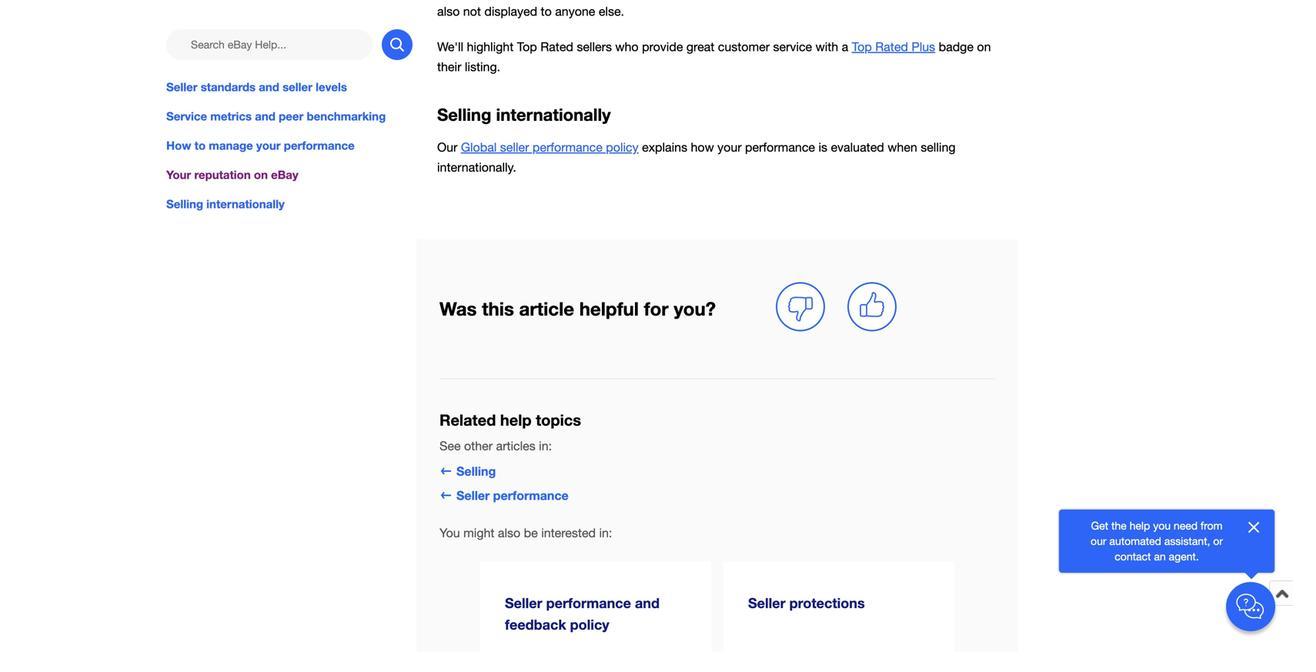 Task type: describe. For each thing, give the bounding box(es) containing it.
performance inside the seller performance and feedback policy
[[546, 595, 631, 612]]

automated
[[1110, 535, 1162, 548]]

selling link
[[440, 464, 496, 479]]

get the help you need from our automated assistant, or contact an agent. tooltip
[[1084, 518, 1231, 564]]

selling internationally link
[[166, 196, 413, 213]]

and for performance
[[635, 595, 660, 612]]

assistant,
[[1165, 535, 1211, 548]]

seller for seller standards and seller levels
[[166, 80, 198, 94]]

selling
[[921, 140, 956, 154]]

evaluated
[[831, 140, 885, 154]]

for
[[644, 298, 669, 320]]

service metrics and peer benchmarking
[[166, 109, 386, 123]]

see
[[440, 439, 461, 453]]

is
[[819, 140, 828, 154]]

on inside badge on their listing.
[[978, 40, 992, 54]]

your reputation on ebay link
[[166, 166, 413, 183]]

when
[[888, 140, 918, 154]]

other
[[464, 439, 493, 453]]

1 horizontal spatial seller
[[500, 140, 529, 154]]

was this article helpful for you?
[[440, 298, 716, 320]]

your reputation on ebay
[[166, 168, 299, 182]]

we'll highlight top rated sellers who provide great customer service with a top rated plus
[[437, 40, 936, 54]]

topics
[[536, 411, 581, 429]]

reputation
[[194, 168, 251, 182]]

performance inside "link"
[[284, 139, 355, 153]]

1 horizontal spatial in:
[[600, 526, 613, 540]]

a
[[842, 40, 849, 54]]

we'll
[[437, 40, 464, 54]]

with
[[816, 40, 839, 54]]

badge
[[939, 40, 974, 54]]

rated
[[876, 40, 909, 54]]

seller protections link
[[724, 562, 955, 652]]

top rated plus link
[[852, 40, 936, 54]]

standards
[[201, 80, 256, 94]]

manage
[[209, 139, 253, 153]]

you
[[1154, 519, 1171, 532]]

get the help you need from our automated assistant, or contact an agent.
[[1091, 519, 1224, 563]]

ebay
[[271, 168, 299, 182]]

you
[[440, 526, 460, 540]]

1 vertical spatial selling
[[166, 197, 203, 211]]

who
[[616, 40, 639, 54]]

performance inside explains how your performance is evaluated when selling internationally.
[[745, 140, 816, 154]]

provide
[[642, 40, 683, 54]]

agent.
[[1169, 550, 1200, 563]]

or
[[1214, 535, 1224, 548]]

highlight
[[467, 40, 514, 54]]

how
[[166, 139, 191, 153]]

protections
[[790, 595, 865, 612]]

global seller performance policy link
[[461, 140, 639, 154]]

how
[[691, 140, 714, 154]]

how to manage your performance
[[166, 139, 355, 153]]

your inside explains how your performance is evaluated when selling internationally.
[[718, 140, 742, 154]]

your inside "link"
[[256, 139, 281, 153]]

see other articles in:
[[440, 439, 552, 453]]

related help topics
[[440, 411, 581, 429]]

seller protections
[[749, 595, 865, 612]]

interested
[[542, 526, 596, 540]]

service
[[166, 109, 207, 123]]

seller performance
[[457, 488, 569, 503]]

metrics
[[210, 109, 252, 123]]

0 horizontal spatial selling internationally
[[166, 197, 285, 211]]



Task type: locate. For each thing, give the bounding box(es) containing it.
seller for seller protections
[[749, 595, 786, 612]]

from
[[1201, 519, 1223, 532]]

selling down other
[[457, 464, 496, 479]]

contact
[[1115, 550, 1152, 563]]

0 vertical spatial seller
[[283, 80, 313, 94]]

rated sellers
[[541, 40, 612, 54]]

0 vertical spatial on
[[978, 40, 992, 54]]

policy right feedback at the bottom left of page
[[570, 617, 610, 633]]

2 vertical spatial and
[[635, 595, 660, 612]]

articles
[[496, 439, 536, 453]]

explains how your performance is evaluated when selling internationally.
[[437, 140, 956, 174]]

1 horizontal spatial internationally
[[496, 104, 611, 125]]

feedback
[[505, 617, 567, 633]]

seller performance and feedback policy link
[[481, 562, 712, 652]]

get
[[1092, 519, 1109, 532]]

also
[[498, 526, 521, 540]]

0 vertical spatial internationally
[[496, 104, 611, 125]]

0 horizontal spatial your
[[256, 139, 281, 153]]

this
[[482, 298, 514, 320]]

0 horizontal spatial seller
[[283, 80, 313, 94]]

be
[[524, 526, 538, 540]]

customer
[[718, 40, 770, 54]]

how to manage your performance link
[[166, 137, 413, 154]]

listing.
[[465, 60, 501, 74]]

seller
[[166, 80, 198, 94], [457, 488, 490, 503], [505, 595, 543, 612], [749, 595, 786, 612]]

seller for seller performance
[[457, 488, 490, 503]]

performance
[[284, 139, 355, 153], [533, 140, 603, 154], [745, 140, 816, 154], [493, 488, 569, 503], [546, 595, 631, 612]]

seller up peer on the left
[[283, 80, 313, 94]]

0 horizontal spatial on
[[254, 168, 268, 182]]

seller up service
[[166, 80, 198, 94]]

policy inside the seller performance and feedback policy
[[570, 617, 610, 633]]

selling internationally up our global seller performance policy
[[437, 104, 611, 125]]

internationally.
[[437, 160, 517, 174]]

1 vertical spatial policy
[[570, 617, 610, 633]]

seller performance link
[[440, 488, 569, 503]]

Search eBay Help... text field
[[166, 29, 373, 60]]

1 horizontal spatial your
[[718, 140, 742, 154]]

service
[[774, 40, 813, 54]]

peer
[[279, 109, 304, 123]]

0 vertical spatial selling internationally
[[437, 104, 611, 125]]

seller standards and seller levels
[[166, 80, 347, 94]]

selling down the your
[[166, 197, 203, 211]]

need
[[1174, 519, 1198, 532]]

policy
[[606, 140, 639, 154], [570, 617, 610, 633]]

seller inside the seller performance and feedback policy
[[505, 595, 543, 612]]

and for metrics
[[255, 109, 276, 123]]

and inside the seller performance and feedback policy
[[635, 595, 660, 612]]

badge on their listing.
[[437, 40, 992, 74]]

their
[[437, 60, 462, 74]]

1 vertical spatial help
[[1130, 519, 1151, 532]]

help up articles
[[500, 411, 532, 429]]

1 vertical spatial seller
[[500, 140, 529, 154]]

your
[[166, 168, 191, 182]]

1 vertical spatial selling internationally
[[166, 197, 285, 211]]

and for standards
[[259, 80, 280, 94]]

an
[[1155, 550, 1166, 563]]

the
[[1112, 519, 1127, 532]]

0 horizontal spatial in:
[[539, 439, 552, 453]]

internationally up global seller performance policy link
[[496, 104, 611, 125]]

service metrics and peer benchmarking link
[[166, 108, 413, 125]]

and
[[259, 80, 280, 94], [255, 109, 276, 123], [635, 595, 660, 612]]

2 top from the left
[[852, 40, 872, 54]]

our
[[1091, 535, 1107, 548]]

1 horizontal spatial top
[[852, 40, 872, 54]]

in:
[[539, 439, 552, 453], [600, 526, 613, 540]]

top
[[517, 40, 537, 54], [852, 40, 872, 54]]

top right highlight
[[517, 40, 537, 54]]

our
[[437, 140, 458, 154]]

in: right interested
[[600, 526, 613, 540]]

benchmarking
[[307, 109, 386, 123]]

related
[[440, 411, 496, 429]]

help up the automated
[[1130, 519, 1151, 532]]

1 vertical spatial and
[[255, 109, 276, 123]]

global
[[461, 140, 497, 154]]

internationally down the your reputation on ebay at left
[[207, 197, 285, 211]]

on left ebay
[[254, 168, 268, 182]]

levels
[[316, 80, 347, 94]]

seller down selling link
[[457, 488, 490, 503]]

seller
[[283, 80, 313, 94], [500, 140, 529, 154]]

top right a
[[852, 40, 872, 54]]

internationally
[[496, 104, 611, 125], [207, 197, 285, 211]]

0 vertical spatial and
[[259, 80, 280, 94]]

1 horizontal spatial on
[[978, 40, 992, 54]]

help
[[500, 411, 532, 429], [1130, 519, 1151, 532]]

your right how
[[718, 140, 742, 154]]

seller right the global
[[500, 140, 529, 154]]

selling up the global
[[437, 104, 492, 125]]

1 top from the left
[[517, 40, 537, 54]]

seller for seller performance and feedback policy
[[505, 595, 543, 612]]

great
[[687, 40, 715, 54]]

your
[[256, 139, 281, 153], [718, 140, 742, 154]]

1 vertical spatial in:
[[600, 526, 613, 540]]

article
[[519, 298, 575, 320]]

seller left 'protections'
[[749, 595, 786, 612]]

plus
[[912, 40, 936, 54]]

might
[[464, 526, 495, 540]]

help inside get the help you need from our automated assistant, or contact an agent.
[[1130, 519, 1151, 532]]

selling internationally
[[437, 104, 611, 125], [166, 197, 285, 211]]

helpful
[[580, 298, 639, 320]]

to
[[195, 139, 206, 153]]

seller up feedback at the bottom left of page
[[505, 595, 543, 612]]

0 vertical spatial selling
[[437, 104, 492, 125]]

seller performance and feedback policy
[[505, 595, 660, 633]]

1 horizontal spatial selling internationally
[[437, 104, 611, 125]]

your down service metrics and peer benchmarking
[[256, 139, 281, 153]]

0 horizontal spatial top
[[517, 40, 537, 54]]

seller standards and seller levels link
[[166, 79, 413, 96]]

policy left explains
[[606, 140, 639, 154]]

2 vertical spatial selling
[[457, 464, 496, 479]]

on right badge
[[978, 40, 992, 54]]

0 horizontal spatial internationally
[[207, 197, 285, 211]]

0 horizontal spatial help
[[500, 411, 532, 429]]

1 vertical spatial on
[[254, 168, 268, 182]]

selling
[[437, 104, 492, 125], [166, 197, 203, 211], [457, 464, 496, 479]]

0 vertical spatial in:
[[539, 439, 552, 453]]

policy for feedback
[[570, 617, 610, 633]]

in: down topics
[[539, 439, 552, 453]]

selling internationally down reputation
[[166, 197, 285, 211]]

our global seller performance policy
[[437, 140, 639, 154]]

0 vertical spatial help
[[500, 411, 532, 429]]

1 horizontal spatial help
[[1130, 519, 1151, 532]]

0 vertical spatial policy
[[606, 140, 639, 154]]

you might also be interested in:
[[440, 526, 613, 540]]

explains
[[642, 140, 688, 154]]

you?
[[674, 298, 716, 320]]

policy for performance
[[606, 140, 639, 154]]

on
[[978, 40, 992, 54], [254, 168, 268, 182]]

1 vertical spatial internationally
[[207, 197, 285, 211]]

was
[[440, 298, 477, 320]]



Task type: vqa. For each thing, say whether or not it's contained in the screenshot.
leftmost seller
yes



